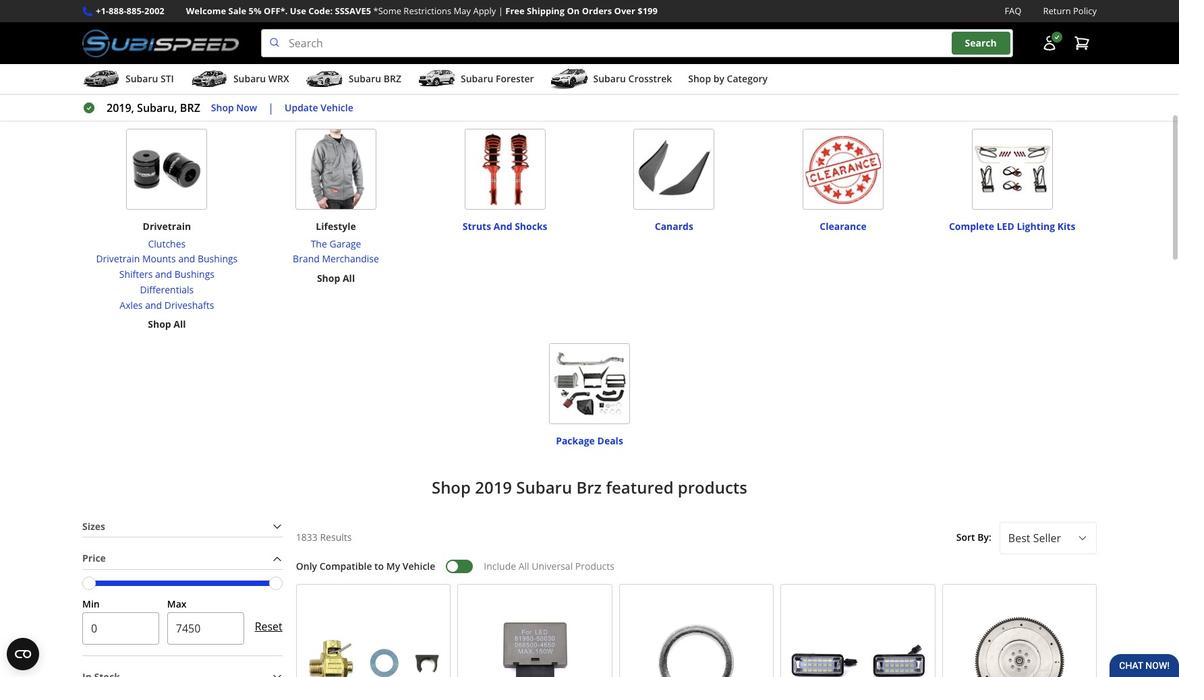 Task type: vqa. For each thing, say whether or not it's contained in the screenshot.
'2015' to the left
no



Task type: describe. For each thing, give the bounding box(es) containing it.
motor builds link
[[131, 68, 203, 83]]

shop all for body components
[[317, 104, 355, 116]]

use
[[290, 5, 306, 17]]

minimum slider
[[82, 577, 96, 591]]

interior trim and accessories link
[[605, 22, 744, 37]]

min
[[82, 598, 100, 611]]

wheels
[[791, 23, 823, 36]]

complete
[[950, 220, 995, 233]]

results
[[320, 531, 352, 544]]

induction
[[153, 53, 195, 66]]

lifestyle image image
[[296, 129, 377, 210]]

clearance image image
[[803, 129, 884, 210]]

brake down brake pads link
[[984, 38, 1010, 51]]

1833 results
[[296, 531, 352, 544]]

brz
[[577, 476, 602, 499]]

subaru oem oil drain plug gasket - 2015-2022 wrx / 13+ brz / 14+ forester / 13+ crosstrek / 17+ impreza / 2013+ fr-s / brz / 86 image
[[625, 591, 768, 678]]

sssave5
[[335, 5, 371, 17]]

a subaru forester thumbnail image image
[[418, 69, 456, 89]]

0 vertical spatial suspension
[[479, 5, 532, 18]]

a subaru crosstrek thumbnail image image
[[550, 69, 588, 89]]

body components link
[[270, 53, 402, 68]]

cooling link
[[131, 83, 203, 99]]

a subaru wrx thumbnail image image
[[190, 69, 228, 89]]

shop down gauges link
[[656, 88, 679, 101]]

and right trim
[[668, 23, 685, 36]]

1 vertical spatial drivetrain
[[96, 253, 140, 266]]

led
[[997, 220, 1015, 233]]

all inside engine exhausts engine dress up air induction motor builds cooling shop all
[[174, 104, 186, 116]]

forester
[[496, 72, 534, 85]]

Select... button
[[1000, 522, 1098, 555]]

lifestyle the garage brand merchandise shop all
[[293, 220, 379, 285]]

motor
[[139, 69, 166, 82]]

1 vertical spatial engine
[[131, 38, 160, 51]]

clearance link
[[820, 214, 867, 233]]

engine exhausts engine dress up air induction motor builds cooling shop all
[[131, 5, 203, 116]]

air induction link
[[131, 53, 203, 68]]

subaru for subaru brz
[[349, 72, 381, 85]]

cooling
[[150, 84, 183, 97]]

1 accessories from the left
[[688, 23, 739, 36]]

885-
[[127, 5, 144, 17]]

welcome sale 5% off*. use code: sssave5 *some restrictions may apply | free shipping on orders over $199
[[186, 5, 658, 17]]

suspension bushings link
[[438, 53, 573, 68]]

shop all link down gauges link
[[656, 87, 694, 103]]

subispeed logo image
[[82, 29, 240, 57]]

mounts
[[142, 253, 176, 266]]

brake down search
[[971, 53, 996, 66]]

light
[[270, 84, 292, 97]]

all down light mounting and hardware "link"
[[343, 104, 355, 116]]

return policy link
[[1044, 4, 1098, 18]]

complete led lighting kits image image
[[972, 129, 1053, 210]]

exterior for exterior dress up
[[297, 23, 332, 36]]

faq link
[[1005, 4, 1022, 18]]

max
[[167, 598, 187, 611]]

drivetrain mounts and bushings link
[[96, 252, 238, 267]]

by:
[[978, 531, 992, 544]]

light mounting and hardware link
[[270, 83, 402, 99]]

canards link
[[655, 214, 694, 233]]

clearance
[[820, 220, 867, 233]]

code:
[[309, 5, 333, 17]]

and inside body components tail lights light mounting and hardware
[[339, 84, 356, 97]]

shop all link down brand merchandise link
[[317, 271, 355, 287]]

brakes
[[997, 5, 1029, 18]]

free
[[506, 5, 525, 17]]

universal
[[532, 560, 573, 573]]

and down differentials link on the left top of the page
[[145, 299, 162, 312]]

sort
[[957, 531, 976, 544]]

sizes
[[82, 520, 105, 533]]

hardware
[[358, 84, 402, 97]]

over
[[615, 5, 636, 17]]

exhausts
[[147, 23, 187, 36]]

deals
[[598, 435, 624, 448]]

shop by category
[[689, 72, 768, 85]]

search button
[[952, 32, 1011, 55]]

shop inside wheels and accessories shop all
[[825, 42, 848, 55]]

package deals image image
[[549, 344, 630, 425]]

brake pads link
[[971, 22, 1055, 37]]

a subaru sti thumbnail image image
[[82, 69, 120, 89]]

struts and shocks
[[463, 220, 548, 233]]

interior for interior trim and accessories
[[610, 23, 643, 36]]

clutches link
[[96, 237, 238, 252]]

body components tail lights light mounting and hardware
[[270, 53, 402, 97]]

up inside the exterior dress up link
[[362, 23, 375, 36]]

shop now
[[211, 101, 257, 114]]

steering
[[487, 84, 524, 97]]

$199
[[638, 5, 658, 17]]

up inside engine exhausts engine dress up air induction motor builds cooling shop all
[[190, 38, 203, 51]]

shop by category button
[[689, 67, 768, 94]]

suspension for adjustment
[[438, 23, 488, 36]]

5%
[[249, 5, 262, 17]]

subaru sti button
[[82, 67, 174, 94]]

0 horizontal spatial |
[[268, 101, 274, 116]]

1 vertical spatial bushings
[[198, 253, 238, 266]]

clutches
[[148, 237, 186, 250]]

suspension height adjustment
[[438, 23, 573, 36]]

exedy oem replacement flywheel - 2013-2016 scion fr-s / 2006-2017 subaru wrx / 2013-2017 brz / 2006-2009 forester xt image
[[949, 591, 1091, 678]]

may
[[454, 5, 471, 17]]

shop inside 'shop now' link
[[211, 101, 234, 114]]

return policy
[[1044, 5, 1098, 17]]

differentials link
[[96, 283, 238, 298]]

lights
[[332, 69, 358, 82]]

1 vertical spatial brz
[[180, 101, 200, 116]]

package
[[556, 435, 595, 448]]

steering link
[[438, 83, 573, 99]]

select... image
[[1078, 533, 1089, 544]]

subaru crosstrek
[[594, 72, 672, 85]]

and down clutches link
[[178, 253, 195, 266]]

shop inside lifestyle the garage brand merchandise shop all
[[317, 272, 340, 285]]

all inside lifestyle the garage brand merchandise shop all
[[343, 272, 355, 285]]

shop left 2019 on the bottom left
[[432, 476, 471, 499]]

Min text field
[[82, 613, 159, 645]]

builds
[[168, 69, 195, 82]]

differentials
[[140, 283, 194, 296]]

complete led lighting kits
[[950, 220, 1076, 233]]

include
[[484, 560, 516, 573]]

all inside wheels and accessories shop all
[[850, 42, 863, 55]]

*some
[[374, 5, 402, 17]]

kits inside brake pads brake rotors brake upgrade kits
[[1039, 53, 1055, 66]]

package deals link
[[556, 429, 624, 448]]

gauges link
[[605, 68, 744, 83]]

shop all for gauges
[[656, 88, 694, 101]]



Task type: locate. For each thing, give the bounding box(es) containing it.
brake up brake rotors link
[[988, 23, 1014, 36]]

0 vertical spatial dress
[[335, 23, 360, 36]]

shop all down light mounting and hardware "link"
[[317, 104, 355, 116]]

0 vertical spatial brz
[[384, 72, 402, 85]]

price
[[82, 552, 106, 565]]

up down sssave5
[[362, 23, 375, 36]]

brz down cooling link
[[180, 101, 200, 116]]

sort by:
[[957, 531, 992, 544]]

shop all link
[[825, 41, 863, 57], [656, 87, 694, 103], [148, 103, 186, 118], [317, 103, 355, 118], [317, 271, 355, 287], [148, 317, 186, 333]]

2 accessories from the left
[[845, 23, 896, 36]]

subaru inside dropdown button
[[349, 72, 381, 85]]

1 horizontal spatial brz
[[384, 72, 402, 85]]

accessories up "seats" link
[[688, 23, 739, 36]]

brand merchandise link
[[293, 252, 379, 267]]

return
[[1044, 5, 1072, 17]]

shop 2019 subaru brz featured products
[[432, 476, 748, 499]]

1 horizontal spatial up
[[362, 23, 375, 36]]

subaru for subaru crosstrek
[[594, 72, 626, 85]]

struts and shocks image image
[[465, 129, 546, 210]]

shop down light mounting and hardware "link"
[[317, 104, 340, 116]]

0 vertical spatial |
[[499, 5, 503, 17]]

driveshafts
[[165, 299, 214, 312]]

reset button
[[255, 611, 283, 643]]

shop all link down cooling link
[[148, 103, 186, 118]]

2 vertical spatial suspension
[[459, 53, 509, 66]]

shop inside drivetrain clutches drivetrain mounts and bushings shifters and bushings differentials axles and driveshafts shop all
[[148, 318, 171, 331]]

engine
[[151, 5, 183, 18], [131, 38, 160, 51]]

bushings down clutches link
[[198, 253, 238, 266]]

category
[[727, 72, 768, 85]]

wheels and accessories shop all
[[791, 23, 896, 55]]

0 horizontal spatial kits
[[1019, 84, 1035, 97]]

components
[[320, 53, 377, 66]]

brake pads brake rotors brake upgrade kits
[[971, 23, 1055, 66]]

drivetrain image image
[[126, 129, 207, 210]]

0 vertical spatial up
[[362, 23, 375, 36]]

interior down over
[[610, 23, 643, 36]]

0 horizontal spatial accessories
[[688, 23, 739, 36]]

0 vertical spatial vehicle
[[321, 101, 354, 114]]

suspension for chassis
[[459, 53, 509, 66]]

all right the 'include'
[[519, 560, 530, 573]]

merchandise
[[322, 253, 379, 266]]

0 vertical spatial kits
[[1039, 53, 1055, 66]]

now
[[236, 101, 257, 114]]

all down cooling link
[[174, 104, 186, 116]]

888-
[[109, 5, 127, 17]]

2 horizontal spatial kits
[[1058, 220, 1076, 233]]

and down drivetrain mounts and bushings link
[[155, 268, 172, 281]]

subaru wrx button
[[190, 67, 289, 94]]

rotors
[[1012, 38, 1041, 51]]

0 horizontal spatial vehicle
[[321, 101, 354, 114]]

subaru inside 'dropdown button'
[[126, 72, 158, 85]]

garage
[[330, 237, 361, 250]]

exterior
[[317, 5, 355, 18], [297, 23, 332, 36]]

shop down axles and driveshafts link
[[148, 318, 171, 331]]

apply
[[473, 5, 496, 17]]

only compatible to my vehicle
[[296, 560, 436, 573]]

shop
[[825, 42, 848, 55], [689, 72, 712, 85], [656, 88, 679, 101], [211, 101, 234, 114], [148, 104, 171, 116], [317, 104, 340, 116], [317, 272, 340, 285], [148, 318, 171, 331], [432, 476, 471, 499]]

1 vertical spatial |
[[268, 101, 274, 116]]

height
[[491, 23, 520, 36]]

1 vertical spatial suspension
[[438, 23, 488, 36]]

1 horizontal spatial accessories
[[845, 23, 896, 36]]

vehicle right my
[[403, 560, 436, 573]]

maximum slider
[[269, 577, 283, 591]]

brz left a subaru forester thumbnail image
[[384, 72, 402, 85]]

engine dress up link
[[131, 37, 203, 53]]

button image
[[1042, 35, 1058, 51]]

1 vertical spatial interior
[[610, 23, 643, 36]]

up up induction
[[190, 38, 203, 51]]

products
[[576, 560, 615, 573]]

kits right lighting
[[1058, 220, 1076, 233]]

shipping
[[527, 5, 565, 17]]

drivetrain up shifters
[[96, 253, 140, 266]]

0 horizontal spatial dress
[[163, 38, 188, 51]]

a subaru brz thumbnail image image
[[306, 69, 343, 89]]

orders
[[582, 5, 612, 17]]

dress up induction
[[163, 38, 188, 51]]

1 vertical spatial up
[[190, 38, 203, 51]]

shop all link down axles and driveshafts link
[[148, 317, 186, 333]]

1 horizontal spatial drivetrain
[[143, 220, 191, 233]]

1 horizontal spatial interior
[[656, 5, 693, 18]]

exterior down code:
[[297, 23, 332, 36]]

shop down the wheels and accessories link
[[825, 42, 848, 55]]

Max text field
[[167, 613, 244, 645]]

shop left now at left
[[211, 101, 234, 114]]

0 horizontal spatial shop all
[[317, 104, 355, 116]]

all down gauges link
[[681, 88, 694, 101]]

on
[[567, 5, 580, 17]]

brake kits
[[991, 84, 1035, 97]]

shop inside shop by category dropdown button
[[689, 72, 712, 85]]

| down the light
[[268, 101, 274, 116]]

suspension up the chassis
[[459, 53, 509, 66]]

lifestyle
[[316, 220, 356, 233]]

dress down sssave5
[[335, 23, 360, 36]]

sizes button
[[82, 517, 283, 538]]

subaru for subaru forester
[[461, 72, 494, 85]]

pads
[[1016, 23, 1037, 36]]

canards image image
[[634, 129, 715, 210]]

vehicle down light mounting and hardware "link"
[[321, 101, 354, 114]]

vehicle inside button
[[321, 101, 354, 114]]

interior for interior
[[656, 5, 693, 18]]

suspension up the suspension height adjustment at top left
[[479, 5, 532, 18]]

crosstrek
[[629, 72, 672, 85]]

suspension inside suspension bushings chassis bracing steering
[[459, 53, 509, 66]]

my
[[387, 560, 400, 573]]

brake rotors link
[[971, 37, 1055, 53]]

shop all down gauges link
[[656, 88, 694, 101]]

subaru forester
[[461, 72, 534, 85]]

subaru for subaru wrx
[[233, 72, 266, 85]]

bushings up driveshafts
[[175, 268, 215, 281]]

subaru,
[[137, 101, 177, 116]]

shop down cooling link
[[148, 104, 171, 116]]

all inside drivetrain clutches drivetrain mounts and bushings shifters and bushings differentials axles and driveshafts shop all
[[174, 318, 186, 331]]

sti
[[161, 72, 174, 85]]

body
[[295, 53, 318, 66]]

kits
[[1039, 53, 1055, 66], [1019, 84, 1035, 97], [1058, 220, 1076, 233]]

1 horizontal spatial kits
[[1039, 53, 1055, 66]]

complete led lighting kits link
[[950, 214, 1076, 233]]

chassis
[[471, 69, 504, 82]]

1 vertical spatial kits
[[1019, 84, 1035, 97]]

tail lights link
[[270, 68, 402, 83]]

2 vertical spatial bushings
[[175, 268, 215, 281]]

fumoto quick engine oil drain valve - 2015-2024 subaru wrx / 2014-2018 forester / 2013-2016 scion fr-s / 2013-2020 subaru brz / 2017-2019 toyota 86 image
[[302, 591, 445, 678]]

and right wheels
[[826, 23, 843, 36]]

exhausts link
[[131, 22, 203, 37]]

update vehicle button
[[285, 100, 354, 116]]

+1-
[[96, 5, 109, 17]]

brz inside dropdown button
[[384, 72, 402, 85]]

1 horizontal spatial shop all
[[656, 88, 694, 101]]

shop left by
[[689, 72, 712, 85]]

exterior for exterior
[[317, 5, 355, 18]]

1 vertical spatial exterior
[[297, 23, 332, 36]]

adjustment
[[522, 23, 573, 36]]

policy
[[1074, 5, 1098, 17]]

bushings inside suspension bushings chassis bracing steering
[[512, 53, 552, 66]]

0 vertical spatial drivetrain
[[143, 220, 191, 233]]

exterior up exterior dress up
[[317, 5, 355, 18]]

and down lights
[[339, 84, 356, 97]]

brand
[[293, 253, 320, 266]]

2019
[[475, 476, 512, 499]]

seats link
[[605, 53, 744, 68]]

1 horizontal spatial |
[[499, 5, 503, 17]]

subaru for subaru sti
[[126, 72, 158, 85]]

the garage link
[[293, 237, 379, 252]]

struts
[[463, 220, 491, 233]]

featured
[[606, 476, 674, 499]]

drivetrain clutches drivetrain mounts and bushings shifters and bushings differentials axles and driveshafts shop all
[[96, 220, 238, 331]]

0 horizontal spatial drivetrain
[[96, 253, 140, 266]]

kits down the 'upgrade'
[[1019, 84, 1035, 97]]

all down merchandise
[[343, 272, 355, 285]]

interior up the interior trim and accessories
[[656, 5, 693, 18]]

shop inside engine exhausts engine dress up air induction motor builds cooling shop all
[[148, 104, 171, 116]]

search input field
[[261, 29, 1014, 57]]

shop down brand merchandise link
[[317, 272, 340, 285]]

+1-888-885-2002
[[96, 5, 165, 17]]

shop all link down light mounting and hardware "link"
[[317, 103, 355, 118]]

0 vertical spatial interior
[[656, 5, 693, 18]]

chassis bracing link
[[438, 68, 573, 83]]

all down driveshafts
[[174, 318, 186, 331]]

0 vertical spatial engine
[[151, 5, 183, 18]]

1 vertical spatial vehicle
[[403, 560, 436, 573]]

1 vertical spatial shop all
[[317, 104, 355, 116]]

2019, subaru, brz
[[107, 101, 200, 116]]

gauges
[[658, 69, 691, 82]]

lighting
[[1017, 220, 1056, 233]]

|
[[499, 5, 503, 17], [268, 101, 274, 116]]

olm led hyperblink module - 2015-2021 subaru wrx / sti / 2014-2018 forester / 2013-2017 crosstrek / 2012-2016 impreza / 2010-2014 outback / 2013-2016 scion fr-s / 2013-2020 subaru brz / 2017-2019 toyota 86 image
[[464, 591, 607, 678]]

and inside wheels and accessories shop all
[[826, 23, 843, 36]]

all
[[850, 42, 863, 55], [681, 88, 694, 101], [174, 104, 186, 116], [343, 104, 355, 116], [343, 272, 355, 285], [174, 318, 186, 331], [519, 560, 530, 573]]

open widget image
[[7, 639, 39, 671]]

subaru crosstrek button
[[550, 67, 672, 94]]

0 horizontal spatial interior
[[610, 23, 643, 36]]

subaru sti
[[126, 72, 174, 85]]

suspension down may
[[438, 23, 488, 36]]

| left free
[[499, 5, 503, 17]]

2 vertical spatial kits
[[1058, 220, 1076, 233]]

axles and driveshafts link
[[96, 298, 238, 313]]

1 horizontal spatial vehicle
[[403, 560, 436, 573]]

only
[[296, 560, 317, 573]]

engine up exhausts
[[151, 5, 183, 18]]

1 horizontal spatial dress
[[335, 23, 360, 36]]

compatible
[[320, 560, 372, 573]]

engine up "air"
[[131, 38, 160, 51]]

to
[[375, 560, 384, 573]]

accessories inside wheels and accessories shop all
[[845, 23, 896, 36]]

0 vertical spatial shop all
[[656, 88, 694, 101]]

off*.
[[264, 5, 288, 17]]

seats gauges
[[658, 53, 691, 82]]

shifters
[[119, 268, 153, 281]]

accessories right wheels
[[845, 23, 896, 36]]

dress inside engine exhausts engine dress up air induction motor builds cooling shop all
[[163, 38, 188, 51]]

drivetrain up the clutches on the left top of page
[[143, 220, 191, 233]]

0 vertical spatial bushings
[[512, 53, 552, 66]]

all down the wheels and accessories link
[[850, 42, 863, 55]]

kits down 'button' image
[[1039, 53, 1055, 66]]

1 vertical spatial dress
[[163, 38, 188, 51]]

2019,
[[107, 101, 134, 116]]

bushings up bracing
[[512, 53, 552, 66]]

brake down brake upgrade kits link
[[991, 84, 1016, 97]]

0 horizontal spatial up
[[190, 38, 203, 51]]

seats
[[663, 53, 686, 66]]

morimoto xb led license plate housing lights - 2015-2021 subaru wrx / sti / 2016-2021 crosstrek / 2011-2017 impreza / 2013-2016 scion fr-s / 2013-2020 subaru brz / 2017-2019 toyota 86 image
[[787, 591, 930, 678]]

update
[[285, 101, 318, 114]]

0 horizontal spatial brz
[[180, 101, 200, 116]]

by
[[714, 72, 725, 85]]

0 vertical spatial exterior
[[317, 5, 355, 18]]

shop all link down the wheels and accessories link
[[825, 41, 863, 57]]



